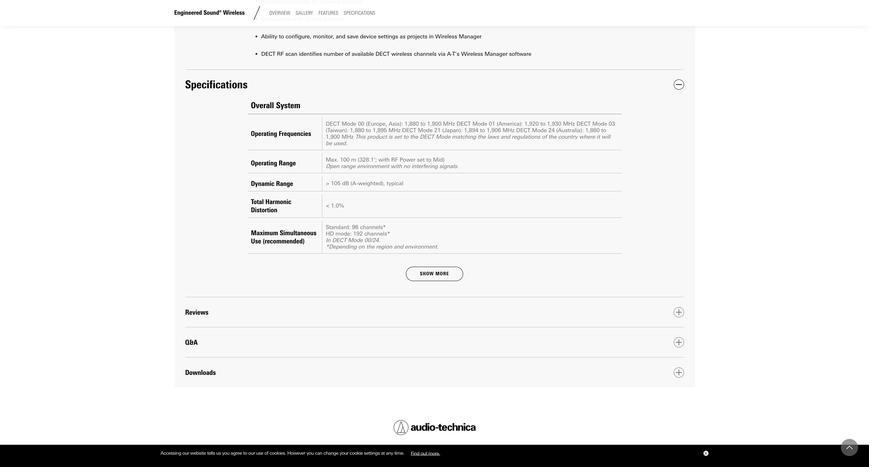 Task type: locate. For each thing, give the bounding box(es) containing it.
0 vertical spatial manager
[[459, 33, 482, 40]]

0 horizontal spatial 1,880
[[350, 127, 365, 134]]

1 vertical spatial settings
[[364, 451, 380, 456]]

use
[[256, 451, 263, 456]]

channels* up 00/24.
[[360, 224, 386, 231]]

the
[[410, 134, 418, 140], [478, 134, 486, 140], [549, 134, 557, 140], [367, 244, 375, 250]]

tells
[[207, 451, 215, 456]]

country
[[558, 134, 578, 140]]

plus image for downloads
[[676, 370, 682, 376]]

plus image
[[676, 309, 682, 316], [676, 340, 682, 346], [676, 370, 682, 376]]

wireless right in
[[435, 33, 457, 40]]

1,880 right asia):
[[405, 121, 419, 127]]

set right power
[[417, 157, 425, 163]]

at
[[381, 451, 385, 456]]

mode down "96" at the top left
[[348, 237, 363, 244]]

operating frequencies
[[251, 129, 311, 138]]

<
[[326, 203, 330, 209]]

sound®
[[204, 9, 222, 17]]

1 horizontal spatial 1,880
[[405, 121, 419, 127]]

rf
[[277, 51, 284, 57], [391, 157, 398, 163]]

0 horizontal spatial specifications
[[185, 78, 248, 91]]

with left no
[[391, 163, 402, 170]]

you right us
[[222, 451, 230, 456]]

you left can
[[307, 451, 314, 456]]

used.
[[334, 140, 348, 147]]

0 horizontal spatial with
[[292, 16, 303, 22]]

0 vertical spatial specifications
[[344, 10, 376, 16]]

range up "harmonic"
[[276, 180, 293, 188]]

dect mode 00 (europe, asia): 1,880 to 1,900 mhz dect mode 01 (america): 1,920 to 1,930 mhz dect mode 03 (taiwan): 1,880 to 1,895 mhz dect mode 21 (japan): 1,894 to 1,906 mhz dect mode 24 (australia): 1,880 to 1,900 mhz
[[326, 121, 615, 140]]

dect left 21
[[420, 134, 434, 140]]

1 vertical spatial rf
[[391, 157, 398, 163]]

available
[[352, 51, 374, 57]]

1 vertical spatial set
[[417, 157, 425, 163]]

mhz
[[443, 121, 455, 127], [563, 121, 575, 127], [389, 127, 401, 134], [503, 127, 515, 134], [342, 134, 354, 140]]

max.
[[326, 157, 339, 163]]

channels
[[414, 51, 437, 57]]

1 horizontal spatial rf
[[391, 157, 398, 163]]

0 vertical spatial of
[[345, 51, 350, 57]]

operating down overall
[[251, 129, 277, 138]]

set right is
[[394, 134, 402, 140]]

0 vertical spatial settings
[[378, 33, 398, 40]]

of right number
[[345, 51, 350, 57]]

1 horizontal spatial specifications
[[344, 10, 376, 16]]

more.
[[429, 451, 440, 456]]

can
[[315, 451, 322, 456]]

range up the dynamic range
[[279, 159, 296, 167]]

wireless
[[223, 9, 245, 17], [435, 33, 457, 40], [461, 51, 483, 57]]

0 vertical spatial range
[[279, 159, 296, 167]]

max. 100 m (328.1'; with rf power set to mid) open range environment with no interfering signals.
[[326, 157, 459, 170]]

as
[[400, 33, 406, 40]]

to right agree
[[243, 451, 247, 456]]

will
[[602, 134, 611, 140]]

1 vertical spatial and
[[501, 134, 510, 140]]

03
[[609, 121, 615, 127]]

system
[[276, 100, 301, 110]]

and left the save
[[336, 33, 346, 40]]

0 vertical spatial set
[[394, 134, 402, 140]]

mode left matching
[[436, 134, 451, 140]]

1 vertical spatial manager
[[485, 51, 508, 57]]

our left website
[[182, 451, 189, 456]]

m
[[351, 157, 356, 163]]

1 operating from the top
[[251, 129, 277, 138]]

and right region
[[394, 244, 404, 250]]

2 horizontal spatial of
[[542, 134, 547, 140]]

1 you from the left
[[222, 451, 230, 456]]

and
[[336, 33, 346, 40], [501, 134, 510, 140], [394, 244, 404, 250]]

1 vertical spatial range
[[276, 180, 293, 188]]

105
[[331, 180, 341, 187]]

range for dynamic range
[[276, 180, 293, 188]]

1,880 left will
[[586, 127, 600, 134]]

hd
[[326, 231, 334, 237]]

3 plus image from the top
[[676, 370, 682, 376]]

overview
[[270, 10, 290, 16]]

plus image for reviews
[[676, 309, 682, 316]]

1 horizontal spatial 1,900
[[427, 121, 442, 127]]

compatible with syslog protocol
[[261, 16, 345, 22]]

harmonic
[[266, 198, 291, 206]]

downloads
[[185, 369, 216, 377]]

100
[[340, 157, 350, 163]]

mode inside "standard: 96 channels* hd mode: 192 channels* in dect mode 00/24. *depending on the region and environment."
[[348, 237, 363, 244]]

simultaneous
[[280, 229, 317, 237]]

1,900 up max.
[[326, 134, 340, 140]]

0 horizontal spatial rf
[[277, 51, 284, 57]]

0 vertical spatial plus image
[[676, 309, 682, 316]]

2 horizontal spatial wireless
[[461, 51, 483, 57]]

power
[[400, 157, 416, 163]]

to left 1,906
[[480, 127, 485, 134]]

dect up matching
[[457, 121, 471, 127]]

t's
[[453, 51, 460, 57]]

set
[[394, 134, 402, 140], [417, 157, 425, 163]]

dect inside "standard: 96 channels* hd mode: 192 channels* in dect mode 00/24. *depending on the region and environment."
[[332, 237, 347, 244]]

features
[[319, 10, 338, 16]]

channels* up region
[[365, 231, 391, 237]]

manager up t's
[[459, 33, 482, 40]]

settings left 'as'
[[378, 33, 398, 40]]

the right on
[[367, 244, 375, 250]]

dect up where
[[577, 121, 591, 127]]

and right the laws
[[501, 134, 510, 140]]

environment
[[357, 163, 389, 170]]

of left 24
[[542, 134, 547, 140]]

to
[[279, 33, 284, 40], [421, 121, 426, 127], [541, 121, 546, 127], [366, 127, 371, 134], [480, 127, 485, 134], [602, 127, 607, 134], [404, 134, 409, 140], [427, 157, 432, 163], [243, 451, 247, 456]]

software
[[509, 51, 532, 57]]

ability
[[261, 33, 277, 40]]

mhz right 1,906
[[503, 127, 515, 134]]

settings left at
[[364, 451, 380, 456]]

2 horizontal spatial and
[[501, 134, 510, 140]]

frequencies
[[279, 129, 311, 138]]

find out more.
[[411, 451, 440, 456]]

2 our from the left
[[248, 451, 255, 456]]

show
[[420, 271, 434, 277]]

mode left 21
[[418, 127, 433, 134]]

manager left software
[[485, 51, 508, 57]]

rf left power
[[391, 157, 398, 163]]

more
[[436, 271, 449, 277]]

0 horizontal spatial of
[[265, 451, 269, 456]]

device
[[360, 33, 377, 40]]

0 horizontal spatial set
[[394, 134, 402, 140]]

0 vertical spatial and
[[336, 33, 346, 40]]

mode left '03'
[[593, 121, 607, 127]]

operating up dynamic
[[251, 159, 277, 167]]

mode left 01
[[473, 121, 487, 127]]

1,880 right (taiwan):
[[350, 127, 365, 134]]

syslog
[[305, 16, 322, 22]]

cookie
[[350, 451, 363, 456]]

2 vertical spatial of
[[265, 451, 269, 456]]

show more
[[420, 271, 449, 277]]

1 horizontal spatial of
[[345, 51, 350, 57]]

ability to configure, monitor, and save device settings as projects in wireless manager
[[261, 33, 482, 40]]

2 you from the left
[[307, 451, 314, 456]]

0 vertical spatial wireless
[[223, 9, 245, 17]]

no
[[404, 163, 410, 170]]

mode left the 00
[[342, 121, 357, 127]]

2 vertical spatial and
[[394, 244, 404, 250]]

the right is
[[410, 134, 418, 140]]

range for operating range
[[279, 159, 296, 167]]

0 horizontal spatial our
[[182, 451, 189, 456]]

product
[[367, 134, 387, 140]]

2 vertical spatial plus image
[[676, 370, 682, 376]]

0 vertical spatial operating
[[251, 129, 277, 138]]

0 horizontal spatial you
[[222, 451, 230, 456]]

1,900 left (japan):
[[427, 121, 442, 127]]

wireless right sound®
[[223, 9, 245, 17]]

1 vertical spatial plus image
[[676, 340, 682, 346]]

find out more. link
[[406, 448, 446, 459]]

0 horizontal spatial manager
[[459, 33, 482, 40]]

1.0%
[[331, 203, 344, 209]]

rf left scan
[[277, 51, 284, 57]]

dect right in
[[332, 237, 347, 244]]

of right use
[[265, 451, 269, 456]]

0 horizontal spatial 1,900
[[326, 134, 340, 140]]

with left syslog
[[292, 16, 303, 22]]

1 horizontal spatial you
[[307, 451, 314, 456]]

1 horizontal spatial and
[[394, 244, 404, 250]]

1 vertical spatial wireless
[[435, 33, 457, 40]]

channels*
[[360, 224, 386, 231], [365, 231, 391, 237]]

1 horizontal spatial with
[[379, 157, 390, 163]]

regulations
[[512, 134, 540, 140]]

a-
[[447, 51, 453, 57]]

range
[[279, 159, 296, 167], [276, 180, 293, 188]]

2 plus image from the top
[[676, 340, 682, 346]]

is
[[389, 134, 393, 140]]

1 vertical spatial of
[[542, 134, 547, 140]]

manager
[[459, 33, 482, 40], [485, 51, 508, 57]]

to left mid) at the top of page
[[427, 157, 432, 163]]

dynamic range
[[251, 180, 293, 188]]

typical
[[387, 180, 404, 187]]

1 horizontal spatial our
[[248, 451, 255, 456]]

the inside "standard: 96 channels* hd mode: 192 channels* in dect mode 00/24. *depending on the region and environment."
[[367, 244, 375, 250]]

1 horizontal spatial set
[[417, 157, 425, 163]]

0 vertical spatial rf
[[277, 51, 284, 57]]

1 horizontal spatial manager
[[485, 51, 508, 57]]

with right (328.1';
[[379, 157, 390, 163]]

configure,
[[286, 33, 312, 40]]

wireless right t's
[[461, 51, 483, 57]]

our left use
[[248, 451, 255, 456]]

identifies
[[299, 51, 322, 57]]

show more button
[[406, 267, 463, 281]]

(america):
[[497, 121, 523, 127]]

with
[[292, 16, 303, 22], [379, 157, 390, 163], [391, 163, 402, 170]]

overall
[[251, 100, 274, 110]]

weighted),
[[358, 180, 385, 187]]

standard: 96 channels* hd mode: 192 channels* in dect mode 00/24. *depending on the region and environment.
[[326, 224, 439, 250]]

2 operating from the top
[[251, 159, 277, 167]]

store logo image
[[394, 421, 476, 436]]

1,880
[[405, 121, 419, 127], [350, 127, 365, 134], [586, 127, 600, 134]]

0 horizontal spatial wireless
[[223, 9, 245, 17]]

to right is
[[404, 134, 409, 140]]

it
[[597, 134, 600, 140]]

1 plus image from the top
[[676, 309, 682, 316]]

open
[[326, 163, 340, 170]]

1 vertical spatial operating
[[251, 159, 277, 167]]



Task type: describe. For each thing, give the bounding box(es) containing it.
plus image for q&a
[[676, 340, 682, 346]]

mhz left this
[[342, 134, 354, 140]]

interfering
[[412, 163, 438, 170]]

mode inside this product is set to the dect mode matching the laws and regulations of the country where it will be used.
[[436, 134, 451, 140]]

signals.
[[440, 163, 459, 170]]

number
[[324, 51, 344, 57]]

dect up be
[[326, 121, 340, 127]]

1 our from the left
[[182, 451, 189, 456]]

dect inside this product is set to the dect mode matching the laws and regulations of the country where it will be used.
[[420, 134, 434, 140]]

reviews
[[185, 308, 209, 317]]

mhz right 1,895
[[389, 127, 401, 134]]

mhz right 21
[[443, 121, 455, 127]]

find
[[411, 451, 420, 456]]

be
[[326, 140, 332, 147]]

environment.
[[405, 244, 439, 250]]

the left the laws
[[478, 134, 486, 140]]

0 vertical spatial 1,900
[[427, 121, 442, 127]]

1,930
[[547, 121, 562, 127]]

q&a
[[185, 339, 198, 347]]

accessing
[[161, 451, 181, 456]]

to left 24
[[541, 121, 546, 127]]

projects
[[407, 33, 428, 40]]

via
[[438, 51, 446, 57]]

to inside this product is set to the dect mode matching the laws and regulations of the country where it will be used.
[[404, 134, 409, 140]]

(australia):
[[557, 127, 584, 134]]

dect down ability
[[261, 51, 276, 57]]

(recommended)
[[263, 237, 305, 245]]

01
[[489, 121, 495, 127]]

mode left 24
[[532, 127, 547, 134]]

minus image
[[676, 82, 682, 88]]

dect left 24
[[516, 127, 531, 134]]

1,906
[[487, 127, 501, 134]]

agree
[[231, 451, 242, 456]]

mode:
[[336, 231, 352, 237]]

where
[[579, 134, 595, 140]]

1,894
[[464, 127, 479, 134]]

> 105 db (a-weighted), typical
[[326, 180, 404, 187]]

monitor,
[[313, 33, 334, 40]]

the down 1,930
[[549, 134, 557, 140]]

region
[[376, 244, 392, 250]]

operating for operating frequencies
[[251, 129, 277, 138]]

(a-
[[351, 180, 358, 187]]

24
[[549, 127, 555, 134]]

however
[[287, 451, 305, 456]]

compatible
[[261, 16, 291, 22]]

00/24.
[[365, 237, 380, 244]]

(japan):
[[442, 127, 463, 134]]

this product is set to the dect mode matching the laws and regulations of the country where it will be used.
[[326, 134, 611, 147]]

mhz up country
[[563, 121, 575, 127]]

cross image
[[705, 452, 707, 455]]

and inside this product is set to the dect mode matching the laws and regulations of the country where it will be used.
[[501, 134, 510, 140]]

engineered
[[174, 9, 202, 17]]

in
[[326, 237, 331, 244]]

to left 21
[[421, 121, 426, 127]]

21
[[435, 127, 441, 134]]

rf inside max. 100 m (328.1'; with rf power set to mid) open range environment with no interfering signals.
[[391, 157, 398, 163]]

dect rf scan identifies number of available dect wireless channels via a-t's wireless manager software
[[261, 51, 532, 57]]

accessing our website tells us you agree to our use of cookies. however you can change your cookie settings at any time.
[[161, 451, 406, 456]]

dynamic
[[251, 180, 275, 188]]

set inside max. 100 m (328.1'; with rf power set to mid) open range environment with no interfering signals.
[[417, 157, 425, 163]]

to right the 00
[[366, 127, 371, 134]]

1,895
[[373, 127, 387, 134]]

save
[[347, 33, 359, 40]]

to inside max. 100 m (328.1'; with rf power set to mid) open range environment with no interfering signals.
[[427, 157, 432, 163]]

< 1.0%
[[326, 203, 344, 209]]

2 vertical spatial wireless
[[461, 51, 483, 57]]

gallery
[[296, 10, 313, 16]]

total
[[251, 198, 264, 206]]

range
[[341, 163, 356, 170]]

db
[[342, 180, 349, 187]]

and inside "standard: 96 channels* hd mode: 192 channels* in dect mode 00/24. *depending on the region and environment."
[[394, 244, 404, 250]]

maximum
[[251, 229, 278, 237]]

0 horizontal spatial and
[[336, 33, 346, 40]]

of inside this product is set to the dect mode matching the laws and regulations of the country where it will be used.
[[542, 134, 547, 140]]

in
[[429, 33, 434, 40]]

us
[[216, 451, 221, 456]]

operating for operating range
[[251, 159, 277, 167]]

>
[[326, 180, 330, 187]]

2 horizontal spatial 1,880
[[586, 127, 600, 134]]

1 horizontal spatial wireless
[[435, 33, 457, 40]]

dect right is
[[402, 127, 417, 134]]

matching
[[452, 134, 476, 140]]

(taiwan):
[[326, 127, 349, 134]]

dect left wireless
[[376, 51, 390, 57]]

asia):
[[389, 121, 403, 127]]

out
[[421, 451, 427, 456]]

distortion
[[251, 206, 278, 214]]

cookies.
[[270, 451, 286, 456]]

protocol
[[324, 16, 345, 22]]

engineered sound® wireless
[[174, 9, 245, 17]]

laws
[[488, 134, 499, 140]]

to right it
[[602, 127, 607, 134]]

arrow up image
[[847, 445, 853, 451]]

this
[[355, 134, 366, 140]]

your
[[340, 451, 349, 456]]

total harmonic distortion
[[251, 198, 291, 214]]

1 vertical spatial specifications
[[185, 78, 248, 91]]

set inside this product is set to the dect mode matching the laws and regulations of the country where it will be used.
[[394, 134, 402, 140]]

change
[[324, 451, 339, 456]]

96
[[352, 224, 359, 231]]

to right ability
[[279, 33, 284, 40]]

divider line image
[[250, 6, 264, 20]]

scan
[[286, 51, 298, 57]]

1,920
[[525, 121, 539, 127]]

maximum simultaneous use (recommended)
[[251, 229, 317, 245]]

2 horizontal spatial with
[[391, 163, 402, 170]]

1 vertical spatial 1,900
[[326, 134, 340, 140]]



Task type: vqa. For each thing, say whether or not it's contained in the screenshot.
24
yes



